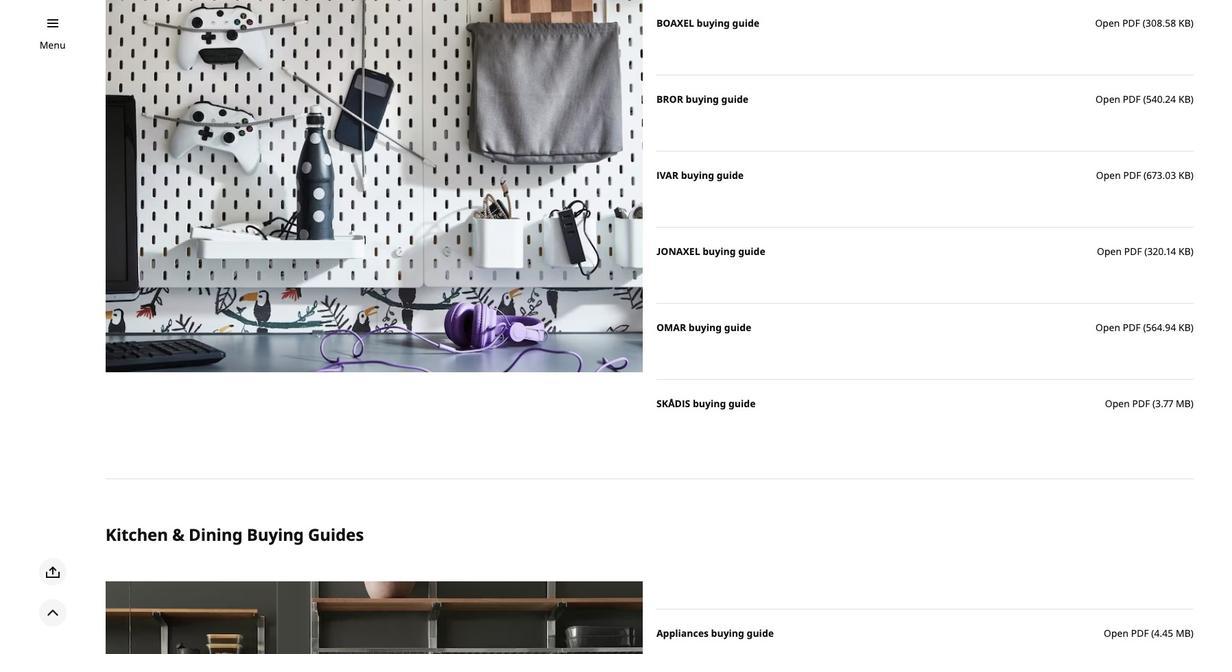 Task type: locate. For each thing, give the bounding box(es) containing it.
buying for omar
[[689, 321, 722, 334]]

open left 320.14
[[1098, 245, 1122, 258]]

pdf for 564.94
[[1124, 321, 1141, 334]]

) for 3.77 mb
[[1192, 397, 1194, 410]]

mb right 4.45
[[1177, 627, 1192, 640]]

open for open pdf ( 308.58 kb )
[[1096, 16, 1121, 29]]

564.94
[[1147, 321, 1177, 334]]

kb
[[1179, 16, 1192, 29], [1179, 93, 1192, 106], [1179, 169, 1192, 182], [1179, 245, 1192, 258], [1179, 321, 1192, 334]]

540.24
[[1147, 93, 1177, 106]]

1 ) from the top
[[1192, 16, 1194, 29]]

pdf for 673.03
[[1124, 169, 1142, 182]]

4 kb from the top
[[1179, 245, 1192, 258]]

kb right 308.58
[[1179, 16, 1192, 29]]

open pdf ( 320.14 kb )
[[1098, 245, 1194, 258]]

) right 308.58
[[1192, 16, 1194, 29]]

1 vertical spatial mb
[[1177, 627, 1192, 640]]

buying for skådis
[[693, 397, 726, 410]]

) for 4.45 mb
[[1192, 627, 1194, 640]]

(
[[1143, 16, 1146, 29], [1144, 93, 1147, 106], [1144, 169, 1147, 182], [1145, 245, 1148, 258], [1144, 321, 1147, 334], [1153, 397, 1156, 410], [1152, 627, 1155, 640]]

guide for skådis buying guide
[[729, 397, 756, 410]]

mb right 3.77
[[1177, 397, 1192, 410]]

jonaxel
[[657, 245, 701, 258]]

open for open pdf ( 540.24 kb )
[[1096, 93, 1121, 106]]

) for 540.24 kb
[[1192, 93, 1194, 106]]

) right 4.45
[[1192, 627, 1194, 640]]

pdf
[[1123, 16, 1141, 29], [1124, 93, 1141, 106], [1124, 169, 1142, 182], [1125, 245, 1143, 258], [1124, 321, 1141, 334], [1133, 397, 1151, 410], [1132, 627, 1150, 640]]

omar buying guide
[[657, 321, 752, 334]]

pdf left 4.45
[[1132, 627, 1150, 640]]

4 ) from the top
[[1192, 245, 1194, 258]]

pdf for 540.24
[[1124, 93, 1141, 106]]

kb right 564.94
[[1179, 321, 1192, 334]]

open left 3.77
[[1106, 397, 1130, 410]]

2 kb from the top
[[1179, 93, 1192, 106]]

kb for 540.24 kb
[[1179, 93, 1192, 106]]

open
[[1096, 16, 1121, 29], [1096, 93, 1121, 106], [1097, 169, 1122, 182], [1098, 245, 1122, 258], [1096, 321, 1121, 334], [1106, 397, 1130, 410], [1104, 627, 1129, 640]]

guides
[[308, 524, 364, 546]]

2 mb from the top
[[1177, 627, 1192, 640]]

guide for omar buying guide
[[725, 321, 752, 334]]

pdf left 673.03
[[1124, 169, 1142, 182]]

a gray kitchen wall with many shelves in stainless steel and wood, holding pots, pans, knives, and bowls image
[[106, 582, 643, 655]]

kb right 673.03
[[1179, 169, 1192, 182]]

kb for 673.03 kb
[[1179, 169, 1192, 182]]

pdf for 4.45
[[1132, 627, 1150, 640]]

( for 564.94 kb
[[1144, 321, 1147, 334]]

7 ) from the top
[[1192, 627, 1194, 640]]

open for open pdf ( 564.94 kb )
[[1096, 321, 1121, 334]]

boaxel buying guide
[[657, 16, 760, 29]]

buying for appliances
[[712, 627, 745, 640]]

) right 540.24 on the top right
[[1192, 93, 1194, 106]]

( for 308.58 kb
[[1143, 16, 1146, 29]]

open for open pdf ( 4.45 mb )
[[1104, 627, 1129, 640]]

open left 308.58
[[1096, 16, 1121, 29]]

( for 540.24 kb
[[1144, 93, 1147, 106]]

omar
[[657, 321, 687, 334]]

pdf for 320.14
[[1125, 245, 1143, 258]]

guide
[[733, 16, 760, 29], [722, 93, 749, 106], [717, 169, 744, 182], [739, 245, 766, 258], [725, 321, 752, 334], [729, 397, 756, 410], [747, 627, 774, 640]]

kb for 308.58 kb
[[1179, 16, 1192, 29]]

pdf left 3.77
[[1133, 397, 1151, 410]]

appliances buying guide
[[657, 627, 774, 640]]

5 kb from the top
[[1179, 321, 1192, 334]]

pdf left 564.94
[[1124, 321, 1141, 334]]

open left 540.24 on the top right
[[1096, 93, 1121, 106]]

buying right skådis
[[693, 397, 726, 410]]

pdf left 308.58
[[1123, 16, 1141, 29]]

open pdf ( 3.77 mb )
[[1106, 397, 1194, 410]]

6 ) from the top
[[1192, 397, 1194, 410]]

( for 673.03 kb
[[1144, 169, 1147, 182]]

( for 3.77 mb
[[1153, 397, 1156, 410]]

1 mb from the top
[[1177, 397, 1192, 410]]

kb right 540.24 on the top right
[[1179, 93, 1192, 106]]

)
[[1192, 16, 1194, 29], [1192, 93, 1194, 106], [1192, 169, 1194, 182], [1192, 245, 1194, 258], [1192, 321, 1194, 334], [1192, 397, 1194, 410], [1192, 627, 1194, 640]]

0 vertical spatial mb
[[1177, 397, 1192, 410]]

) right 673.03
[[1192, 169, 1194, 182]]

pdf left 540.24 on the top right
[[1124, 93, 1141, 106]]

buying right bror
[[686, 93, 719, 106]]

buying right appliances at right
[[712, 627, 745, 640]]

kb for 320.14 kb
[[1179, 245, 1192, 258]]

kb right 320.14
[[1179, 245, 1192, 258]]

) for 320.14 kb
[[1192, 245, 1194, 258]]

) for 308.58 kb
[[1192, 16, 1194, 29]]

pdf left 320.14
[[1125, 245, 1143, 258]]

buying right 'jonaxel'
[[703, 245, 736, 258]]

guide for ivar buying guide
[[717, 169, 744, 182]]

3 ) from the top
[[1192, 169, 1194, 182]]

( for 320.14 kb
[[1145, 245, 1148, 258]]

open left 673.03
[[1097, 169, 1122, 182]]

buying right omar
[[689, 321, 722, 334]]

5 ) from the top
[[1192, 321, 1194, 334]]

) right 3.77
[[1192, 397, 1194, 410]]

) right 320.14
[[1192, 245, 1194, 258]]

3 kb from the top
[[1179, 169, 1192, 182]]

mb for 3.77 mb
[[1177, 397, 1192, 410]]

1 kb from the top
[[1179, 16, 1192, 29]]

2 ) from the top
[[1192, 93, 1194, 106]]

mb
[[1177, 397, 1192, 410], [1177, 627, 1192, 640]]

bror buying guide
[[657, 93, 749, 106]]

buying right ivar
[[681, 169, 715, 182]]

) right 564.94
[[1192, 321, 1194, 334]]

kitchen
[[106, 524, 168, 546]]

menu button
[[40, 38, 66, 53]]

buying right boaxel on the right top of the page
[[697, 16, 730, 29]]

skådis buying guide
[[657, 397, 756, 410]]

open left 564.94
[[1096, 321, 1121, 334]]

buying
[[697, 16, 730, 29], [686, 93, 719, 106], [681, 169, 715, 182], [703, 245, 736, 258], [689, 321, 722, 334], [693, 397, 726, 410], [712, 627, 745, 640]]

bror
[[657, 93, 684, 106]]

menu
[[40, 38, 66, 51]]

open left 4.45
[[1104, 627, 1129, 640]]



Task type: describe. For each thing, give the bounding box(es) containing it.
open for open pdf ( 320.14 kb )
[[1098, 245, 1122, 258]]

4.45
[[1155, 627, 1174, 640]]

a skadis pegboard with gaming equipment attached with bungee cords image
[[106, 0, 643, 372]]

buying for jonaxel
[[703, 245, 736, 258]]

320.14
[[1148, 245, 1177, 258]]

open for open pdf ( 673.03 kb )
[[1097, 169, 1122, 182]]

open pdf ( 673.03 kb )
[[1097, 169, 1194, 182]]

ivar buying guide
[[657, 169, 744, 182]]

ivar
[[657, 169, 679, 182]]

open for open pdf ( 3.77 mb )
[[1106, 397, 1130, 410]]

) for 673.03 kb
[[1192, 169, 1194, 182]]

open pdf ( 564.94 kb )
[[1096, 321, 1194, 334]]

( for 4.45 mb
[[1152, 627, 1155, 640]]

guide for bror buying guide
[[722, 93, 749, 106]]

buying
[[247, 524, 304, 546]]

673.03
[[1147, 169, 1177, 182]]

pdf for 308.58
[[1123, 16, 1141, 29]]

buying for ivar
[[681, 169, 715, 182]]

open pdf ( 4.45 mb )
[[1104, 627, 1194, 640]]

boaxel
[[657, 16, 695, 29]]

3.77
[[1156, 397, 1174, 410]]

308.58
[[1146, 16, 1177, 29]]

&
[[172, 524, 185, 546]]

) for 564.94 kb
[[1192, 321, 1194, 334]]

buying for bror
[[686, 93, 719, 106]]

appliances
[[657, 627, 709, 640]]

open pdf ( 540.24 kb )
[[1096, 93, 1194, 106]]

jonaxel buying guide
[[657, 245, 766, 258]]

dining
[[189, 524, 243, 546]]

skådis
[[657, 397, 691, 410]]

mb for 4.45 mb
[[1177, 627, 1192, 640]]

kitchen & dining buying guides
[[106, 524, 364, 546]]

guide for jonaxel buying guide
[[739, 245, 766, 258]]

guide for boaxel buying guide
[[733, 16, 760, 29]]

buying for boaxel
[[697, 16, 730, 29]]

kb for 564.94 kb
[[1179, 321, 1192, 334]]

open pdf ( 308.58 kb )
[[1096, 16, 1194, 29]]

pdf for 3.77
[[1133, 397, 1151, 410]]

guide for appliances buying guide
[[747, 627, 774, 640]]



Task type: vqa. For each thing, say whether or not it's contained in the screenshot.
bottommost the $
no



